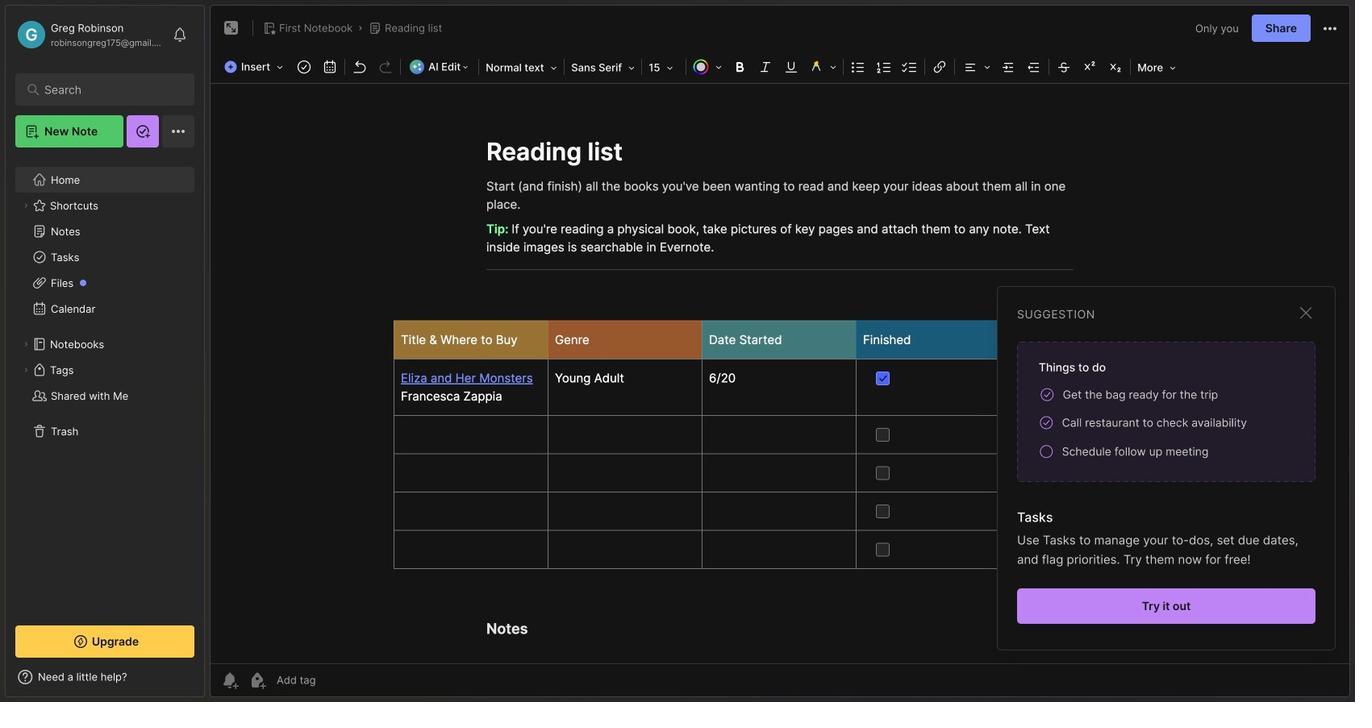 Task type: describe. For each thing, give the bounding box(es) containing it.
note window element
[[210, 5, 1351, 702]]

outdent image
[[1024, 56, 1046, 78]]

calendar event image
[[319, 56, 341, 78]]

bold image
[[729, 56, 752, 78]]

Font color field
[[689, 56, 727, 78]]

click to collapse image
[[204, 673, 216, 692]]

bulleted list image
[[848, 56, 870, 78]]

italic image
[[755, 56, 777, 78]]

Account field
[[15, 19, 165, 51]]

checklist image
[[899, 56, 922, 78]]

add a reminder image
[[220, 671, 240, 691]]

Font family field
[[567, 56, 640, 79]]

expand notebooks image
[[21, 340, 31, 349]]

More actions field
[[1321, 18, 1341, 38]]

Alignment field
[[957, 56, 996, 78]]

Highlight field
[[805, 56, 842, 78]]

expand tags image
[[21, 366, 31, 375]]

underline image
[[781, 56, 803, 78]]

superscript image
[[1079, 56, 1102, 78]]



Task type: locate. For each thing, give the bounding box(es) containing it.
tree inside main element
[[6, 157, 204, 612]]

Note Editor text field
[[211, 83, 1350, 664]]

Add tag field
[[275, 674, 396, 688]]

task image
[[293, 56, 316, 78]]

Heading level field
[[481, 56, 563, 79]]

strikethrough image
[[1053, 56, 1076, 78]]

tree
[[6, 157, 204, 612]]

Search text field
[[44, 82, 173, 98]]

main element
[[0, 0, 210, 703]]

undo image
[[349, 56, 371, 78]]

More field
[[1133, 56, 1182, 79]]

insert link image
[[929, 56, 952, 78]]

Font size field
[[644, 56, 685, 79]]

indent image
[[998, 56, 1020, 78]]

add tag image
[[248, 671, 267, 691]]

subscript image
[[1105, 56, 1128, 78]]

WHAT'S NEW field
[[6, 665, 204, 691]]

None search field
[[44, 80, 173, 99]]

expand note image
[[222, 19, 241, 38]]

numbered list image
[[873, 56, 896, 78]]

none search field inside main element
[[44, 80, 173, 99]]

more actions image
[[1321, 19, 1341, 38]]

Insert field
[[220, 56, 291, 78]]



Task type: vqa. For each thing, say whether or not it's contained in the screenshot.
row group
no



